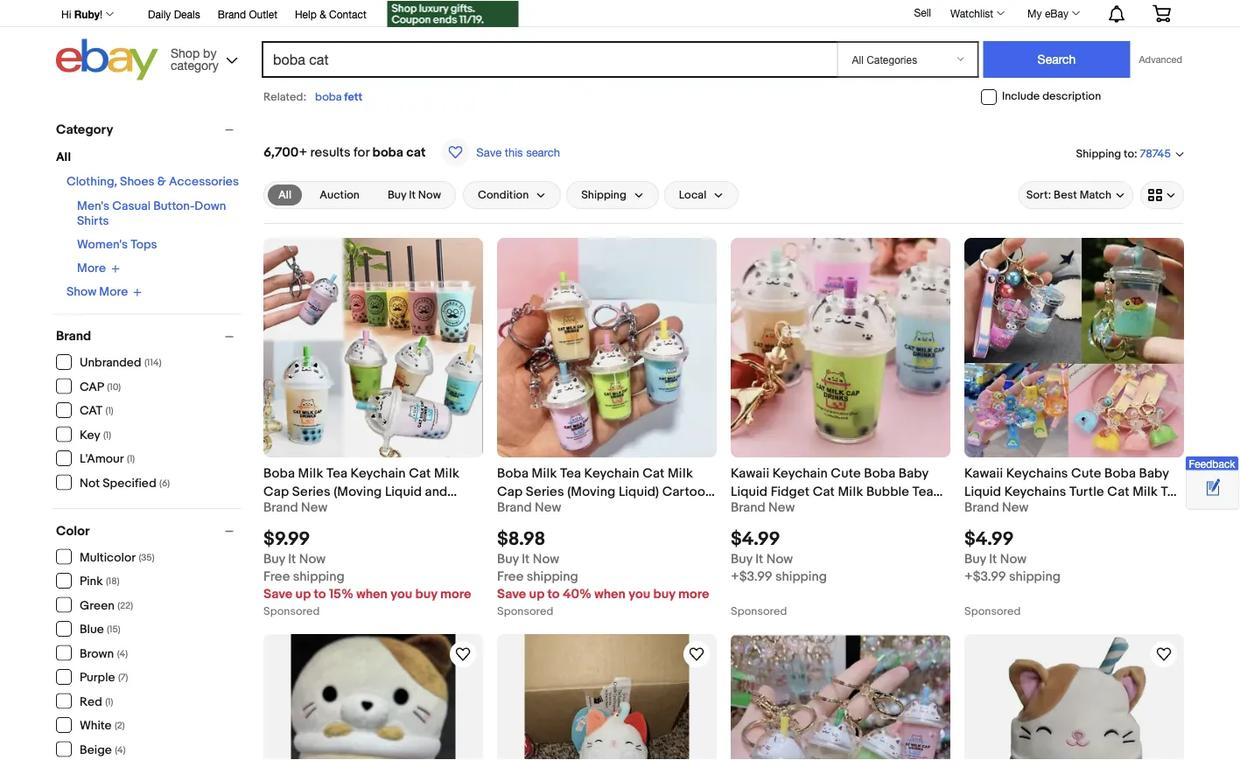 Task type: describe. For each thing, give the bounding box(es) containing it.
cap for $8.98
[[497, 485, 523, 500]]

cat (1)
[[80, 404, 114, 419]]

liquid)
[[619, 485, 660, 500]]

outlet
[[249, 8, 278, 20]]

it inside $8.98 buy it now free shipping save up to 40% when you buy more
[[522, 552, 530, 568]]

(1) for cat
[[106, 406, 114, 417]]

cat inside kawaii keychain cute boba baby liquid fidget cat milk bubble tea keychains wrist
[[813, 485, 835, 500]]

liquid inside boba milk tea keychain cat milk cap series (moving liquid and boba)
[[385, 485, 422, 500]]

feedback
[[1190, 458, 1236, 471]]

1 vertical spatial boba milk tea keychain cat milk cap series (moving liquid and boba) image
[[731, 636, 951, 761]]

now inside $9.99 buy it now free shipping save up to 15% when you buy more
[[299, 552, 326, 568]]

boba inside 'main content'
[[373, 144, 404, 160]]

shop by category
[[171, 46, 219, 72]]

new for bag
[[1003, 500, 1029, 516]]

by
[[203, 46, 217, 60]]

save inside button
[[477, 145, 502, 159]]

milk up "boba)"
[[298, 466, 324, 482]]

!
[[100, 8, 103, 20]]

save this search
[[477, 145, 560, 159]]

keychain inside kawaii keychain cute boba baby liquid fidget cat milk bubble tea keychains wrist
[[773, 466, 828, 482]]

ruby
[[74, 8, 100, 20]]

free for $9.99
[[264, 569, 290, 585]]

key (1)
[[80, 428, 111, 443]]

search
[[526, 145, 560, 159]]

purple (7)
[[80, 671, 128, 686]]

women's tops link
[[77, 238, 157, 253]]

now inside $8.98 buy it now free shipping save up to 40% when you buy more
[[533, 552, 560, 568]]

$9.99 buy it now free shipping save up to 15% when you buy more
[[264, 528, 472, 603]]

kawaii keychain cute boba baby liquid fidget cat milk bubble tea keychains wrist heading
[[731, 466, 943, 519]]

shipping inside $8.98 buy it now free shipping save up to 40% when you buy more
[[527, 569, 579, 585]]

to for $9.99
[[314, 587, 326, 603]]

down
[[195, 199, 226, 214]]

brown
[[80, 647, 114, 662]]

daily deals link
[[148, 5, 200, 25]]

to for $8.98
[[548, 587, 560, 603]]

best
[[1054, 188, 1078, 202]]

wrist
[[796, 503, 828, 519]]

cap
[[80, 380, 104, 395]]

up for $8.98
[[529, 587, 545, 603]]

related: boba fett
[[264, 90, 363, 104]]

green (22)
[[80, 599, 133, 614]]

condition button
[[463, 181, 561, 209]]

$9.99
[[264, 528, 310, 551]]

new for animal
[[535, 500, 561, 516]]

sort: best match button
[[1019, 181, 1134, 209]]

men's
[[77, 199, 110, 214]]

brand for boba milk tea keychain cat milk cap series (moving liquid and boba)
[[264, 500, 298, 516]]

buy it now link
[[377, 185, 452, 206]]

(1) for l'amour
[[127, 454, 135, 465]]

brand down show
[[56, 329, 91, 345]]

(22)
[[118, 601, 133, 612]]

now down "fidget"
[[767, 552, 793, 568]]

kawaii for kawaii keychain cute boba baby liquid fidget cat milk bubble tea keychains wrist
[[731, 466, 770, 482]]

now down 'fish'
[[1001, 552, 1027, 568]]

save for $9.99
[[264, 587, 293, 603]]

save this search button
[[436, 137, 566, 167]]

sort: best match
[[1027, 188, 1112, 202]]

kawaii keychains cute boba baby liquid keychains turtle cat milk tea bag of fish link
[[965, 465, 1185, 519]]

bubble
[[867, 485, 910, 500]]

(114)
[[144, 358, 162, 369]]

watch squishmallows claire's exclusive 8" boba tea cat flip-a-mallows plush with tags image
[[1154, 645, 1175, 666]]

pink (18)
[[80, 575, 120, 590]]

brand new for bag
[[965, 500, 1029, 516]]

milk inside kawaii keychain cute boba baby liquid fidget cat milk bubble tea keychains wrist
[[838, 485, 864, 500]]

boba milk tea keychain cat milk cap series (moving liquid and boba) link
[[264, 465, 483, 519]]

cat
[[407, 144, 426, 160]]

All selected text field
[[278, 187, 292, 203]]

it inside $9.99 buy it now free shipping save up to 15% when you buy more
[[288, 552, 296, 568]]

deals
[[174, 8, 200, 20]]

boba milk tea keychain cat milk cap series (moving liquid) cartoon animal purse heading
[[497, 466, 715, 519]]

kawaii keychain cute boba baby liquid fidget cat milk bubble tea keychains wrist image
[[731, 238, 951, 458]]

(4) for beige
[[115, 745, 126, 757]]

cat inside boba milk tea keychain cat milk cap series (moving liquid and boba)
[[409, 466, 431, 482]]

unbranded
[[80, 356, 142, 371]]

up for $9.99
[[296, 587, 311, 603]]

description
[[1043, 90, 1102, 104]]

clothing,
[[67, 175, 117, 190]]

keychain for $8.98
[[585, 466, 640, 482]]

kawaii keychains cute boba baby liquid keychains turtle cat milk tea bag of fish heading
[[965, 466, 1183, 519]]

buy inside 'link'
[[388, 188, 407, 202]]

auction link
[[309, 185, 370, 206]]

local button
[[664, 181, 739, 209]]

brand new for animal
[[497, 500, 561, 516]]

bag
[[965, 503, 989, 519]]

(10)
[[107, 382, 121, 393]]

tops
[[131, 238, 157, 253]]

none submit inside "shop by category" banner
[[984, 41, 1131, 78]]

kawaii keychain cute boba baby liquid fidget cat milk bubble tea keychains wrist
[[731, 466, 934, 519]]

of
[[992, 503, 1004, 519]]

6,700 + results for boba cat
[[264, 144, 426, 160]]

when for $8.98
[[595, 587, 626, 603]]

multicolor (35)
[[80, 551, 155, 566]]

shoes
[[120, 175, 155, 190]]

$4.99 for keychains
[[731, 528, 781, 551]]

more button
[[77, 261, 120, 276]]

purple
[[80, 671, 115, 686]]

l'amour
[[80, 452, 124, 467]]

this
[[505, 145, 523, 159]]

help & contact link
[[295, 5, 367, 25]]

milk inside the 'kawaii keychains cute boba baby liquid keychains turtle cat milk tea bag of fish'
[[1133, 485, 1159, 500]]

cartoon
[[663, 485, 713, 500]]

unbranded (114)
[[80, 356, 162, 371]]

more for $9.99
[[440, 587, 472, 603]]

green
[[80, 599, 115, 614]]

animal
[[497, 503, 539, 519]]

kawaii keychains cute boba baby liquid keychains turtle cat milk tea bag of fish image
[[965, 238, 1185, 458]]

boba inside kawaii keychain cute boba baby liquid fidget cat milk bubble tea keychains wrist
[[864, 466, 896, 482]]

show more button
[[67, 285, 142, 300]]

brand for kawaii keychain cute boba baby liquid fidget cat milk bubble tea keychains wrist
[[731, 500, 766, 516]]

cute for turtle
[[1072, 466, 1102, 482]]

purse
[[542, 503, 576, 519]]

sort:
[[1027, 188, 1052, 202]]

(4) for brown
[[117, 649, 128, 660]]

boba)
[[264, 503, 299, 519]]

shop by category button
[[163, 39, 242, 77]]

hi
[[61, 8, 71, 20]]

baby for bubble
[[899, 466, 929, 482]]

liquid for keychains
[[731, 485, 768, 500]]

account navigation
[[52, 0, 1185, 29]]

tea inside kawaii keychain cute boba baby liquid fidget cat milk bubble tea keychains wrist
[[913, 485, 934, 500]]

sell link
[[907, 6, 940, 18]]

1 vertical spatial keychains
[[1005, 485, 1067, 500]]

my ebay
[[1028, 7, 1069, 19]]

milk up and
[[434, 466, 460, 482]]

cap (10)
[[80, 380, 121, 395]]

color button
[[56, 524, 242, 539]]

beige
[[80, 743, 112, 758]]



Task type: vqa. For each thing, say whether or not it's contained in the screenshot.


Task type: locate. For each thing, give the bounding box(es) containing it.
0 horizontal spatial series
[[292, 485, 331, 500]]

buy
[[416, 587, 438, 603], [654, 587, 676, 603]]

0 horizontal spatial liquid
[[385, 485, 422, 500]]

buy it now
[[388, 188, 441, 202]]

cute for cat
[[831, 466, 861, 482]]

specified
[[103, 476, 156, 491]]

baby for milk
[[1140, 466, 1170, 482]]

1 horizontal spatial $4.99
[[965, 528, 1015, 551]]

1 horizontal spatial series
[[526, 485, 564, 500]]

kawaii inside the 'kawaii keychains cute boba baby liquid keychains turtle cat milk tea bag of fish'
[[965, 466, 1004, 482]]

new right "boba)"
[[301, 500, 328, 516]]

auction
[[320, 188, 360, 202]]

1 horizontal spatial you
[[629, 587, 651, 603]]

my
[[1028, 7, 1043, 19]]

new for boba)
[[301, 500, 328, 516]]

brand new for keychains
[[731, 500, 795, 516]]

keychain inside boba milk tea keychain cat milk cap series (moving liquid and boba)
[[351, 466, 406, 482]]

& right shoes
[[157, 175, 166, 190]]

buy inside $9.99 buy it now free shipping save up to 15% when you buy more
[[416, 587, 438, 603]]

cap for $9.99
[[264, 485, 289, 500]]

shipping for shipping to : 78745
[[1077, 147, 1122, 161]]

(1) inside key (1)
[[103, 430, 111, 441]]

1 horizontal spatial shipping
[[1077, 147, 1122, 161]]

cat up wrist at the right of the page
[[813, 485, 835, 500]]

kawaii keychains cute boba baby liquid keychains turtle cat milk tea bag of fish
[[965, 466, 1183, 519]]

cat inside the boba milk tea keychain cat milk cap series (moving liquid) cartoon animal purse
[[643, 466, 665, 482]]

show
[[67, 285, 96, 300]]

keychain
[[351, 466, 406, 482], [585, 466, 640, 482], [773, 466, 828, 482]]

0 horizontal spatial buy
[[416, 587, 438, 603]]

(1) inside 'l'amour (1)'
[[127, 454, 135, 465]]

1 horizontal spatial $4.99 buy it now +$3.99 shipping
[[965, 528, 1061, 585]]

1 horizontal spatial more
[[679, 587, 710, 603]]

cute inside kawaii keychain cute boba baby liquid fidget cat milk bubble tea keychains wrist
[[831, 466, 861, 482]]

sell
[[915, 6, 932, 18]]

to left "78745" at the right of the page
[[1124, 147, 1135, 161]]

(7)
[[118, 673, 128, 684]]

1 horizontal spatial &
[[320, 8, 326, 20]]

now inside buy it now 'link'
[[418, 188, 441, 202]]

up inside $8.98 buy it now free shipping save up to 40% when you buy more
[[529, 587, 545, 603]]

(4) inside brown (4)
[[117, 649, 128, 660]]

cap inside the boba milk tea keychain cat milk cap series (moving liquid) cartoon animal purse
[[497, 485, 523, 500]]

$4.99 buy it now +$3.99 shipping for of
[[965, 528, 1061, 585]]

related:
[[264, 90, 307, 104]]

buy for $8.98
[[654, 587, 676, 603]]

+$3.99
[[731, 569, 773, 585], [965, 569, 1007, 585]]

(1) for red
[[105, 697, 113, 708]]

1 boba from the left
[[264, 466, 295, 482]]

0 horizontal spatial keychain
[[351, 466, 406, 482]]

1 horizontal spatial +$3.99
[[965, 569, 1007, 585]]

2 shipping from the left
[[527, 569, 579, 585]]

boba milk tea keychain cat milk cap series (moving liquid and boba)
[[264, 466, 460, 519]]

0 vertical spatial all
[[56, 150, 71, 165]]

series inside the boba milk tea keychain cat milk cap series (moving liquid) cartoon animal purse
[[526, 485, 564, 500]]

2 you from the left
[[629, 587, 651, 603]]

(6)
[[159, 478, 170, 489]]

brand up '$9.99'
[[264, 500, 298, 516]]

2 free from the left
[[497, 569, 524, 585]]

brand for kawaii keychains cute boba baby liquid keychains turtle cat milk tea bag of fish
[[965, 500, 1000, 516]]

results
[[310, 144, 351, 160]]

0 vertical spatial keychains
[[1007, 466, 1069, 482]]

shipping down 'fish'
[[1010, 569, 1061, 585]]

(4) inside beige (4)
[[115, 745, 126, 757]]

buy inside $8.98 buy it now free shipping save up to 40% when you buy more
[[497, 552, 519, 568]]

now
[[418, 188, 441, 202], [299, 552, 326, 568], [533, 552, 560, 568], [767, 552, 793, 568], [1001, 552, 1027, 568]]

when
[[357, 587, 388, 603], [595, 587, 626, 603]]

free inside $8.98 buy it now free shipping save up to 40% when you buy more
[[497, 569, 524, 585]]

to left 40%
[[548, 587, 560, 603]]

3 brand new from the left
[[731, 500, 795, 516]]

blue (15)
[[80, 623, 120, 638]]

up left 40%
[[529, 587, 545, 603]]

(1) inside the cat (1)
[[106, 406, 114, 417]]

shipping inside dropdown button
[[582, 188, 627, 202]]

when right 15%
[[357, 587, 388, 603]]

2 kawaii from the left
[[965, 466, 1004, 482]]

0 vertical spatial boba milk tea keychain cat milk cap series (moving liquid and boba) image
[[264, 238, 483, 458]]

when inside $9.99 buy it now free shipping save up to 15% when you buy more
[[357, 587, 388, 603]]

0 horizontal spatial $4.99
[[731, 528, 781, 551]]

3 boba from the left
[[864, 466, 896, 482]]

15%
[[329, 587, 354, 603]]

1 brand new from the left
[[264, 500, 328, 516]]

baby
[[899, 466, 929, 482], [1140, 466, 1170, 482]]

keychains inside kawaii keychain cute boba baby liquid fidget cat milk bubble tea keychains wrist
[[731, 503, 793, 519]]

4 boba from the left
[[1105, 466, 1137, 482]]

watch roxy the boba cat squishmallow clip 3.5" nwt image
[[687, 645, 708, 666]]

1 series from the left
[[292, 485, 331, 500]]

cute
[[831, 466, 861, 482], [1072, 466, 1102, 482]]

nwt cat boba milk tea image
[[291, 635, 456, 761]]

3 new from the left
[[769, 500, 795, 516]]

main content containing $9.99
[[257, 113, 1192, 761]]

6,700
[[264, 144, 299, 160]]

0 horizontal spatial boba
[[315, 90, 342, 104]]

1 cute from the left
[[831, 466, 861, 482]]

l'amour (1)
[[80, 452, 135, 467]]

1 cap from the left
[[264, 485, 289, 500]]

shipping
[[293, 569, 345, 585], [527, 569, 579, 585], [776, 569, 827, 585], [1010, 569, 1061, 585]]

free for $8.98
[[497, 569, 524, 585]]

boba inside boba milk tea keychain cat milk cap series (moving liquid and boba)
[[264, 466, 295, 482]]

milk left bubble on the bottom right
[[838, 485, 864, 500]]

casual
[[112, 199, 151, 214]]

men's casual button-down shirts women's tops
[[77, 199, 226, 253]]

1 more from the left
[[440, 587, 472, 603]]

+$3.99 for keychains
[[731, 569, 773, 585]]

boba inside the 'kawaii keychains cute boba baby liquid keychains turtle cat milk tea bag of fish'
[[1105, 466, 1137, 482]]

(moving up $9.99 buy it now free shipping save up to 15% when you buy more
[[334, 485, 382, 500]]

$4.99 down of
[[965, 528, 1015, 551]]

new right bag
[[1003, 500, 1029, 516]]

brown (4)
[[80, 647, 128, 662]]

$4.99 buy it now +$3.99 shipping down wrist at the right of the page
[[731, 528, 827, 585]]

get the coupon image
[[388, 1, 519, 27]]

shirts
[[77, 214, 109, 229]]

more down more button
[[99, 285, 128, 300]]

you right 40%
[[629, 587, 651, 603]]

2 cap from the left
[[497, 485, 523, 500]]

to inside shipping to : 78745
[[1124, 147, 1135, 161]]

0 horizontal spatial free
[[264, 569, 290, 585]]

shipping down wrist at the right of the page
[[776, 569, 827, 585]]

cat inside the 'kawaii keychains cute boba baby liquid keychains turtle cat milk tea bag of fish'
[[1108, 485, 1130, 500]]

series up purse on the bottom
[[526, 485, 564, 500]]

new up $8.98
[[535, 500, 561, 516]]

(4) up (7)
[[117, 649, 128, 660]]

key
[[80, 428, 100, 443]]

you right 15%
[[391, 587, 413, 603]]

baby left feedback
[[1140, 466, 1170, 482]]

multicolor
[[80, 551, 136, 566]]

1 new from the left
[[301, 500, 328, 516]]

all down the '6,700'
[[278, 188, 292, 202]]

0 horizontal spatial up
[[296, 587, 311, 603]]

shipping inside shipping to : 78745
[[1077, 147, 1122, 161]]

1 liquid from the left
[[385, 485, 422, 500]]

brand left the outlet
[[218, 8, 246, 20]]

save for $8.98
[[497, 587, 527, 603]]

78745
[[1141, 147, 1172, 161]]

& right help on the left top of the page
[[320, 8, 326, 20]]

tea
[[327, 466, 348, 482], [560, 466, 582, 482], [913, 485, 934, 500], [1162, 485, 1183, 500]]

series for $8.98
[[526, 485, 564, 500]]

milk
[[298, 466, 324, 482], [434, 466, 460, 482], [532, 466, 557, 482], [668, 466, 693, 482], [838, 485, 864, 500], [1133, 485, 1159, 500]]

2 liquid from the left
[[731, 485, 768, 500]]

buy inside $9.99 buy it now free shipping save up to 15% when you buy more
[[264, 552, 285, 568]]

liquid
[[385, 485, 422, 500], [731, 485, 768, 500], [965, 485, 1002, 500]]

fish
[[1007, 503, 1031, 519]]

0 horizontal spatial to
[[314, 587, 326, 603]]

save left this
[[477, 145, 502, 159]]

shipping to : 78745
[[1077, 147, 1172, 161]]

1 horizontal spatial liquid
[[731, 485, 768, 500]]

shipping button
[[567, 181, 659, 209]]

0 horizontal spatial $4.99 buy it now +$3.99 shipping
[[731, 528, 827, 585]]

shipping inside $9.99 buy it now free shipping save up to 15% when you buy more
[[293, 569, 345, 585]]

4 shipping from the left
[[1010, 569, 1061, 585]]

(1) for key
[[103, 430, 111, 441]]

brand
[[218, 8, 246, 20], [56, 329, 91, 345], [264, 500, 298, 516], [497, 500, 532, 516], [731, 500, 766, 516], [965, 500, 1000, 516]]

up inside $9.99 buy it now free shipping save up to 15% when you buy more
[[296, 587, 311, 603]]

brand outlet
[[218, 8, 278, 20]]

cap up animal
[[497, 485, 523, 500]]

1 horizontal spatial boba milk tea keychain cat milk cap series (moving liquid and boba) image
[[731, 636, 951, 761]]

boba milk tea keychain cat milk cap series (moving liquid and boba) image
[[264, 238, 483, 458], [731, 636, 951, 761]]

0 horizontal spatial kawaii
[[731, 466, 770, 482]]

accessories
[[169, 175, 239, 190]]

boba milk tea keychain cat milk cap series (moving liquid) cartoon animal purse
[[497, 466, 713, 519]]

up left 15%
[[296, 587, 311, 603]]

keychain for $9.99
[[351, 466, 406, 482]]

watchlist
[[951, 7, 994, 19]]

(moving inside the boba milk tea keychain cat milk cap series (moving liquid) cartoon animal purse
[[568, 485, 616, 500]]

contact
[[329, 8, 367, 20]]

(1) right key
[[103, 430, 111, 441]]

1 horizontal spatial keychain
[[585, 466, 640, 482]]

more for $8.98
[[679, 587, 710, 603]]

tea inside the 'kawaii keychains cute boba baby liquid keychains turtle cat milk tea bag of fish'
[[1162, 485, 1183, 500]]

2 series from the left
[[526, 485, 564, 500]]

cat
[[80, 404, 103, 419]]

2 (moving from the left
[[568, 485, 616, 500]]

0 horizontal spatial cap
[[264, 485, 289, 500]]

1 up from the left
[[296, 587, 311, 603]]

2 new from the left
[[535, 500, 561, 516]]

boba inside the boba milk tea keychain cat milk cap series (moving liquid) cartoon animal purse
[[497, 466, 529, 482]]

0 horizontal spatial more
[[440, 587, 472, 603]]

0 horizontal spatial when
[[357, 587, 388, 603]]

&
[[320, 8, 326, 20], [157, 175, 166, 190]]

cute inside the 'kawaii keychains cute boba baby liquid keychains turtle cat milk tea bag of fish'
[[1072, 466, 1102, 482]]

(4) down the (2)
[[115, 745, 126, 757]]

buy
[[388, 188, 407, 202], [264, 552, 285, 568], [497, 552, 519, 568], [731, 552, 753, 568], [965, 552, 987, 568]]

series up "boba)"
[[292, 485, 331, 500]]

not
[[80, 476, 100, 491]]

buy inside $8.98 buy it now free shipping save up to 40% when you buy more
[[654, 587, 676, 603]]

to inside $8.98 buy it now free shipping save up to 40% when you buy more
[[548, 587, 560, 603]]

liquid inside kawaii keychain cute boba baby liquid fidget cat milk bubble tea keychains wrist
[[731, 485, 768, 500]]

1 horizontal spatial when
[[595, 587, 626, 603]]

(1) right red in the left of the page
[[105, 697, 113, 708]]

2 baby from the left
[[1140, 466, 1170, 482]]

free down $8.98
[[497, 569, 524, 585]]

2 when from the left
[[595, 587, 626, 603]]

cat up the liquid)
[[643, 466, 665, 482]]

all down category
[[56, 150, 71, 165]]

series
[[292, 485, 331, 500], [526, 485, 564, 500]]

1 horizontal spatial baby
[[1140, 466, 1170, 482]]

$4.99 down "fidget"
[[731, 528, 781, 551]]

2 brand new from the left
[[497, 500, 561, 516]]

brand left 'fish'
[[965, 500, 1000, 516]]

buy for $9.99
[[416, 587, 438, 603]]

1 free from the left
[[264, 569, 290, 585]]

3 keychain from the left
[[773, 466, 828, 482]]

all
[[56, 150, 71, 165], [278, 188, 292, 202]]

0 vertical spatial shipping
[[1077, 147, 1122, 161]]

boba milk tea keychain cat milk cap series (moving liquid and boba) heading
[[264, 466, 460, 519]]

cat up and
[[409, 466, 431, 482]]

1 vertical spatial (4)
[[115, 745, 126, 757]]

shipping up 40%
[[527, 569, 579, 585]]

40%
[[563, 587, 592, 603]]

boba right 'for'
[[373, 144, 404, 160]]

$4.99 for bag
[[965, 528, 1015, 551]]

2 cute from the left
[[1072, 466, 1102, 482]]

save inside $9.99 buy it now free shipping save up to 15% when you buy more
[[264, 587, 293, 603]]

hi ruby !
[[61, 8, 103, 20]]

blue
[[80, 623, 104, 638]]

it inside 'link'
[[409, 188, 416, 202]]

3 liquid from the left
[[965, 485, 1002, 500]]

2 +$3.99 from the left
[[965, 569, 1007, 585]]

1 horizontal spatial kawaii
[[965, 466, 1004, 482]]

1 horizontal spatial cap
[[497, 485, 523, 500]]

buy right 40%
[[654, 587, 676, 603]]

more inside $8.98 buy it now free shipping save up to 40% when you buy more
[[679, 587, 710, 603]]

2 horizontal spatial to
[[1124, 147, 1135, 161]]

0 horizontal spatial you
[[391, 587, 413, 603]]

watch nwt cat boba milk tea image
[[453, 645, 474, 666]]

category
[[56, 122, 113, 137]]

all inside 'main content'
[[278, 188, 292, 202]]

keychain inside the boba milk tea keychain cat milk cap series (moving liquid) cartoon animal purse
[[585, 466, 640, 482]]

milk up cartoon
[[668, 466, 693, 482]]

brand left "fidget"
[[731, 500, 766, 516]]

when right 40%
[[595, 587, 626, 603]]

new left wrist at the right of the page
[[769, 500, 795, 516]]

1 keychain from the left
[[351, 466, 406, 482]]

$8.98 buy it now free shipping save up to 40% when you buy more
[[497, 528, 710, 603]]

$4.99 buy it now +$3.99 shipping for wrist
[[731, 528, 827, 585]]

new for keychains
[[769, 500, 795, 516]]

1 $4.99 from the left
[[731, 528, 781, 551]]

1 baby from the left
[[899, 466, 929, 482]]

button-
[[153, 199, 195, 214]]

0 vertical spatial &
[[320, 8, 326, 20]]

boba left fett
[[315, 90, 342, 104]]

to inside $9.99 buy it now free shipping save up to 15% when you buy more
[[314, 587, 326, 603]]

3 shipping from the left
[[776, 569, 827, 585]]

1 vertical spatial more
[[99, 285, 128, 300]]

(moving
[[334, 485, 382, 500], [568, 485, 616, 500]]

4 new from the left
[[1003, 500, 1029, 516]]

more up show more
[[77, 261, 106, 276]]

1 horizontal spatial cute
[[1072, 466, 1102, 482]]

tea inside the boba milk tea keychain cat milk cap series (moving liquid) cartoon animal purse
[[560, 466, 582, 482]]

your shopping cart image
[[1152, 5, 1173, 22]]

when inside $8.98 buy it now free shipping save up to 40% when you buy more
[[595, 587, 626, 603]]

0 horizontal spatial boba milk tea keychain cat milk cap series (moving liquid and boba) image
[[264, 238, 483, 458]]

liquid left "fidget"
[[731, 485, 768, 500]]

free down '$9.99'
[[264, 569, 290, 585]]

kawaii for kawaii keychains cute boba baby liquid keychains turtle cat milk tea bag of fish
[[965, 466, 1004, 482]]

liquid for bag
[[965, 485, 1002, 500]]

1 horizontal spatial boba
[[373, 144, 404, 160]]

keychains
[[1007, 466, 1069, 482], [1005, 485, 1067, 500], [731, 503, 793, 519]]

2 vertical spatial keychains
[[731, 503, 793, 519]]

you inside $8.98 buy it now free shipping save up to 40% when you buy more
[[629, 587, 651, 603]]

1 when from the left
[[357, 587, 388, 603]]

1 kawaii from the left
[[731, 466, 770, 482]]

show more
[[67, 285, 128, 300]]

category button
[[56, 122, 242, 137]]

liquid up bag
[[965, 485, 1002, 500]]

2 keychain from the left
[[585, 466, 640, 482]]

save down $8.98
[[497, 587, 527, 603]]

listing options selector. gallery view selected. image
[[1149, 188, 1177, 202]]

roxy the boba cat squishmallow clip 3.5" nwt image
[[525, 635, 690, 761]]

boba milk tea keychain cat milk cap series (moving liquid) cartoon animal purse image
[[497, 238, 717, 458]]

shipping for shipping
[[582, 188, 627, 202]]

all link
[[268, 185, 302, 206]]

4 brand new from the left
[[965, 500, 1029, 516]]

kawaii keychain cute boba baby liquid fidget cat milk bubble tea keychains wrist link
[[731, 465, 951, 519]]

1 you from the left
[[391, 587, 413, 603]]

save down '$9.99'
[[264, 587, 293, 603]]

0 horizontal spatial cute
[[831, 466, 861, 482]]

brand inside account navigation
[[218, 8, 246, 20]]

brand for boba milk tea keychain cat milk cap series (moving liquid) cartoon animal purse
[[497, 500, 532, 516]]

1 vertical spatial all
[[278, 188, 292, 202]]

red
[[80, 695, 102, 710]]

None submit
[[984, 41, 1131, 78]]

clothing, shoes & accessories link
[[67, 175, 239, 190]]

0 horizontal spatial baby
[[899, 466, 929, 482]]

& inside account navigation
[[320, 8, 326, 20]]

boba
[[264, 466, 295, 482], [497, 466, 529, 482], [864, 466, 896, 482], [1105, 466, 1137, 482]]

0 vertical spatial boba
[[315, 90, 342, 104]]

brand new for boba)
[[264, 500, 328, 516]]

1 vertical spatial &
[[157, 175, 166, 190]]

0 horizontal spatial all
[[56, 150, 71, 165]]

0 horizontal spatial +$3.99
[[731, 569, 773, 585]]

(moving for $9.99
[[334, 485, 382, 500]]

0 vertical spatial more
[[77, 261, 106, 276]]

baby inside the 'kawaii keychains cute boba baby liquid keychains turtle cat milk tea bag of fish'
[[1140, 466, 1170, 482]]

1 $4.99 buy it now +$3.99 shipping from the left
[[731, 528, 827, 585]]

brand up $8.98
[[497, 500, 532, 516]]

watchlist link
[[941, 3, 1013, 24]]

1 vertical spatial shipping
[[582, 188, 627, 202]]

1 horizontal spatial to
[[548, 587, 560, 603]]

series inside boba milk tea keychain cat milk cap series (moving liquid and boba)
[[292, 485, 331, 500]]

1 horizontal spatial (moving
[[568, 485, 616, 500]]

kawaii inside kawaii keychain cute boba baby liquid fidget cat milk bubble tea keychains wrist
[[731, 466, 770, 482]]

more up watch nwt cat boba milk tea image
[[440, 587, 472, 603]]

include description
[[1003, 90, 1102, 104]]

now down '$9.99'
[[299, 552, 326, 568]]

buy right 15%
[[416, 587, 438, 603]]

liquid inside the 'kawaii keychains cute boba baby liquid keychains turtle cat milk tea bag of fish'
[[965, 485, 1002, 500]]

(moving for $8.98
[[568, 485, 616, 500]]

(moving up purse on the bottom
[[568, 485, 616, 500]]

2 buy from the left
[[654, 587, 676, 603]]

0 horizontal spatial &
[[157, 175, 166, 190]]

1 vertical spatial boba
[[373, 144, 404, 160]]

white
[[80, 719, 112, 734]]

milk up purse on the bottom
[[532, 466, 557, 482]]

help
[[295, 8, 317, 20]]

1 horizontal spatial buy
[[654, 587, 676, 603]]

0 horizontal spatial (moving
[[334, 485, 382, 500]]

advanced
[[1140, 54, 1183, 65]]

2 $4.99 buy it now +$3.99 shipping from the left
[[965, 528, 1061, 585]]

to left 15%
[[314, 587, 326, 603]]

milk right turtle
[[1133, 485, 1159, 500]]

2 boba from the left
[[497, 466, 529, 482]]

baby up bubble on the bottom right
[[899, 466, 929, 482]]

not specified (6)
[[80, 476, 170, 491]]

2 horizontal spatial keychain
[[773, 466, 828, 482]]

cap up "boba)"
[[264, 485, 289, 500]]

(1) right cat
[[106, 406, 114, 417]]

2 up from the left
[[529, 587, 545, 603]]

cap inside boba milk tea keychain cat milk cap series (moving liquid and boba)
[[264, 485, 289, 500]]

men's casual button-down shirts link
[[77, 199, 226, 229]]

2 more from the left
[[679, 587, 710, 603]]

baby inside kawaii keychain cute boba baby liquid fidget cat milk bubble tea keychains wrist
[[899, 466, 929, 482]]

tea inside boba milk tea keychain cat milk cap series (moving liquid and boba)
[[327, 466, 348, 482]]

daily
[[148, 8, 171, 20]]

you for $8.98
[[629, 587, 651, 603]]

shipping up 15%
[[293, 569, 345, 585]]

you inside $9.99 buy it now free shipping save up to 15% when you buy more
[[391, 587, 413, 603]]

daily deals
[[148, 8, 200, 20]]

2 horizontal spatial liquid
[[965, 485, 1002, 500]]

1 shipping from the left
[[293, 569, 345, 585]]

0 horizontal spatial shipping
[[582, 188, 627, 202]]

1 horizontal spatial free
[[497, 569, 524, 585]]

+$3.99 for bag
[[965, 569, 1007, 585]]

1 buy from the left
[[416, 587, 438, 603]]

$4.99 buy it now +$3.99 shipping
[[731, 528, 827, 585], [965, 528, 1061, 585]]

shop by category banner
[[52, 0, 1185, 85]]

to
[[1124, 147, 1135, 161], [314, 587, 326, 603], [548, 587, 560, 603]]

1 +$3.99 from the left
[[731, 569, 773, 585]]

Search for anything text field
[[264, 43, 834, 76]]

(1) up specified
[[127, 454, 135, 465]]

save inside $8.98 buy it now free shipping save up to 40% when you buy more
[[497, 587, 527, 603]]

now down cat
[[418, 188, 441, 202]]

you
[[391, 587, 413, 603], [629, 587, 651, 603]]

color
[[56, 524, 90, 539]]

pink
[[80, 575, 103, 590]]

brand outlet link
[[218, 5, 278, 25]]

(moving inside boba milk tea keychain cat milk cap series (moving liquid and boba)
[[334, 485, 382, 500]]

1 (moving from the left
[[334, 485, 382, 500]]

squishmallows claire's exclusive 8" boba tea cat flip-a-mallows plush with tags image
[[984, 635, 1166, 761]]

you for $9.99
[[391, 587, 413, 603]]

when for $9.99
[[357, 587, 388, 603]]

1 horizontal spatial up
[[529, 587, 545, 603]]

1 horizontal spatial all
[[278, 188, 292, 202]]

0 vertical spatial (4)
[[117, 649, 128, 660]]

more up watch roxy the boba cat squishmallow clip 3.5" nwt icon
[[679, 587, 710, 603]]

free inside $9.99 buy it now free shipping save up to 15% when you buy more
[[264, 569, 290, 585]]

advanced link
[[1131, 42, 1183, 77]]

cat right turtle
[[1108, 485, 1130, 500]]

(1) inside red (1)
[[105, 697, 113, 708]]

series for $9.99
[[292, 485, 331, 500]]

beige (4)
[[80, 743, 126, 758]]

+
[[299, 144, 307, 160]]

more inside $9.99 buy it now free shipping save up to 15% when you buy more
[[440, 587, 472, 603]]

liquid left and
[[385, 485, 422, 500]]

main content
[[257, 113, 1192, 761]]

$4.99 buy it now +$3.99 shipping down 'fish'
[[965, 528, 1061, 585]]

now down $8.98
[[533, 552, 560, 568]]

women's
[[77, 238, 128, 253]]

2 $4.99 from the left
[[965, 528, 1015, 551]]



